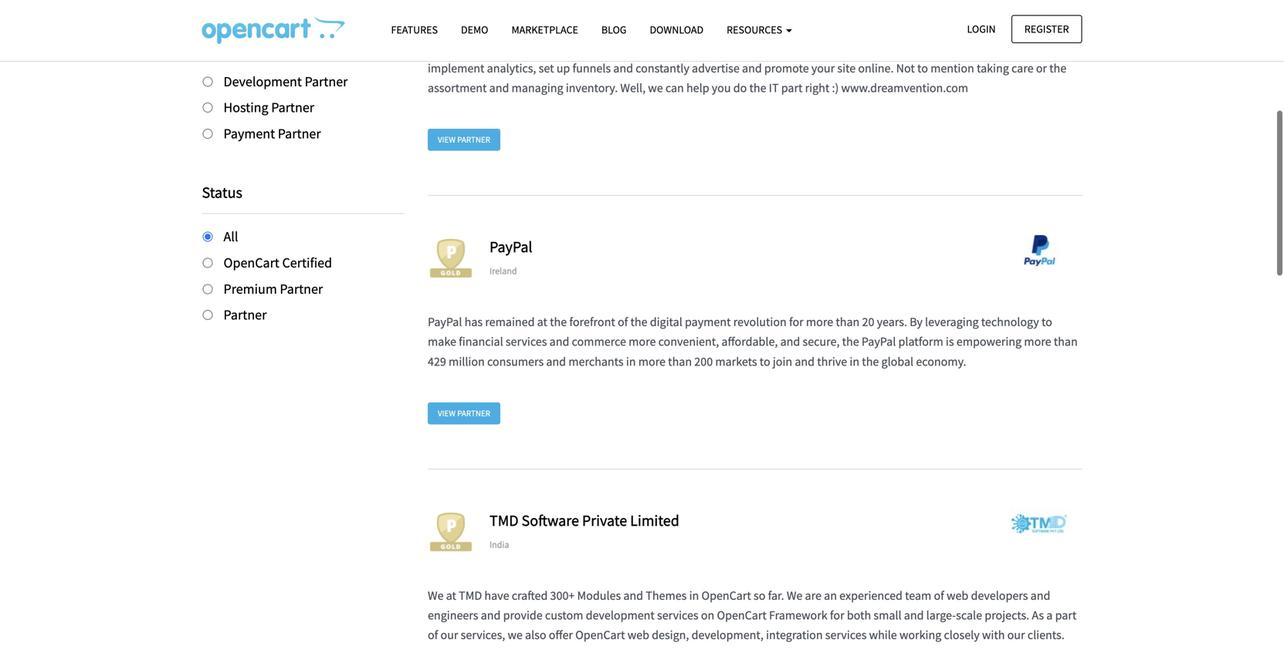 Task type: describe. For each thing, give the bounding box(es) containing it.
and up do
[[742, 61, 762, 76]]

has
[[465, 315, 483, 330]]

framework
[[769, 608, 827, 624]]

2 our from the left
[[1007, 628, 1025, 644]]

tmd software private limited image
[[997, 509, 1082, 540]]

paypal for paypal
[[490, 237, 532, 257]]

200
[[694, 354, 713, 370]]

login
[[967, 22, 996, 36]]

opencart down development
[[575, 628, 625, 644]]

payment
[[685, 315, 731, 330]]

consumers
[[487, 354, 544, 370]]

premium
[[224, 280, 277, 298]]

of inside the paypal has remained at the forefront of the digital payment revolution for more than 20 years. by leveraging technology to make financial services and commerce more convenient, affordable, and secure, the paypal platform is empowering more than 429 million consumers and merchants in more than 200 markets to join and thrive in the global economy.
[[618, 315, 628, 330]]

0 vertical spatial web
[[947, 589, 968, 604]]

provide
[[503, 608, 543, 624]]

development partner
[[224, 73, 348, 90]]

while
[[869, 628, 897, 644]]

at inside the paypal has remained at the forefront of the digital payment revolution for more than 20 years. by leveraging technology to make financial services and commerce more convenient, affordable, and secure, the paypal platform is empowering more than 429 million consumers and merchants in more than 200 markets to join and thrive in the global economy.
[[537, 315, 547, 330]]

resources
[[727, 23, 784, 37]]

have inside we at tmd have crafted 300+ modules and themes in opencart so far. we are an experienced team of web developers and engineers and provide custom development services on opencart framework for both small and large-scale projects. as a part of our services, we also offer opencart web design, development, integration services while working closely with our clients.
[[484, 589, 509, 604]]

register
[[1024, 22, 1069, 36]]

online.
[[858, 61, 894, 76]]

the up thrive at the bottom right of the page
[[842, 334, 859, 350]]

a inside selling online is a difficult task. not only you have to develop and launch an outstanding e-commerce site, but you also have to implement analytics, set up funnels and constantly advertise and promote your site online. not to mention taking care or the assortment and managing inventory. well, we can help you do the it part right :) www.dreamvention.com
[[511, 41, 517, 56]]

site,
[[948, 41, 969, 56]]

0 horizontal spatial than
[[668, 354, 692, 370]]

is inside selling online is a difficult task. not only you have to develop and launch an outstanding e-commerce site, but you also have to implement analytics, set up funnels and constantly advertise and promote your site online. not to mention taking care or the assortment and managing inventory. well, we can help you do the it part right :) www.dreamvention.com
[[500, 41, 508, 56]]

india
[[490, 539, 509, 551]]

and left merchants at the left bottom of page
[[546, 354, 566, 370]]

only
[[610, 41, 633, 56]]

view partner link for paypal has remained at the forefront of the digital payment revolution for more than 20 years. by leveraging technology to make financial services and commerce more convenient, affordable, and secure, the paypal platform is empowering more than 429 million consumers and merchants in more than 200 markets to join and thrive in the global economy.
[[428, 403, 500, 425]]

blog link
[[590, 16, 638, 43]]

part inside we at tmd have crafted 300+ modules and themes in opencart so far. we are an experienced team of web developers and engineers and provide custom development services on opencart framework for both small and large-scale projects. as a part of our services, we also offer opencart web design, development, integration services while working closely with our clients.
[[1055, 608, 1077, 624]]

in inside we at tmd have crafted 300+ modules and themes in opencart so far. we are an experienced team of web developers and engineers and provide custom development services on opencart framework for both small and large-scale projects. as a part of our services, we also offer opencart web design, development, integration services while working closely with our clients.
[[689, 589, 699, 604]]

integration
[[766, 628, 823, 644]]

constantly
[[636, 61, 689, 76]]

outstanding
[[817, 41, 879, 56]]

online
[[465, 41, 498, 56]]

design,
[[652, 628, 689, 644]]

1 horizontal spatial than
[[836, 315, 860, 330]]

more down convenient,
[[638, 354, 666, 370]]

and right join
[[795, 354, 815, 370]]

right
[[805, 80, 829, 96]]

technology
[[981, 315, 1039, 330]]

commerce inside selling online is a difficult task. not only you have to develop and launch an outstanding e-commerce site, but you also have to implement analytics, set up funnels and constantly advertise and promote your site online. not to mention taking care or the assortment and managing inventory. well, we can help you do the it part right :) www.dreamvention.com
[[891, 41, 946, 56]]

modules
[[577, 589, 621, 604]]

up
[[556, 61, 570, 76]]

0 vertical spatial not
[[589, 41, 608, 56]]

to down download
[[684, 41, 695, 56]]

and up development
[[623, 589, 643, 604]]

partner down certified
[[280, 280, 323, 298]]

view for paypal has remained at the forefront of the digital payment revolution for more than 20 years. by leveraging technology to make financial services and commerce more convenient, affordable, and secure, the paypal platform is empowering more than 429 million consumers and merchants in more than 200 markets to join and thrive in the global economy.
[[438, 408, 456, 419]]

payment partner
[[224, 125, 321, 142]]

but
[[972, 41, 990, 56]]

custom
[[545, 608, 583, 624]]

develop
[[697, 41, 739, 56]]

and down analytics, on the top of page
[[489, 80, 509, 96]]

view partner link for selling online is a difficult task. not only you have to develop and launch an outstanding e-commerce site, but you also have to implement analytics, set up funnels and constantly advertise and promote your site online. not to mention taking care or the assortment and managing inventory. well, we can help you do the it part right :) www.dreamvention.com
[[428, 129, 500, 151]]

0 horizontal spatial you
[[635, 41, 654, 56]]

0 horizontal spatial of
[[428, 628, 438, 644]]

we inside selling online is a difficult task. not only you have to develop and launch an outstanding e-commerce site, but you also have to implement analytics, set up funnels and constantly advertise and promote your site online. not to mention taking care or the assortment and managing inventory. well, we can help you do the it part right :) www.dreamvention.com
[[648, 80, 663, 96]]

financial
[[459, 334, 503, 350]]

an inside we at tmd have crafted 300+ modules and themes in opencart so far. we are an experienced team of web developers and engineers and provide custom development services on opencart framework for both small and large-scale projects. as a part of our services, we also offer opencart web design, development, integration services while working closely with our clients.
[[824, 589, 837, 604]]

both
[[847, 608, 871, 624]]

for inside we at tmd have crafted 300+ modules and themes in opencart so far. we are an experienced team of web developers and engineers and provide custom development services on opencart framework for both small and large-scale projects. as a part of our services, we also offer opencart web design, development, integration services while working closely with our clients.
[[830, 608, 844, 624]]

:)
[[832, 80, 839, 96]]

at inside we at tmd have crafted 300+ modules and themes in opencart so far. we are an experienced team of web developers and engineers and provide custom development services on opencart framework for both small and large-scale projects. as a part of our services, we also offer opencart web design, development, integration services while working closely with our clients.
[[446, 589, 456, 604]]

tmd software private limited
[[490, 511, 679, 531]]

or
[[1036, 61, 1047, 76]]

mention
[[930, 61, 974, 76]]

with
[[982, 628, 1005, 644]]

scale
[[956, 608, 982, 624]]

limited
[[630, 511, 679, 531]]

crafted
[[512, 589, 548, 604]]

download
[[650, 23, 704, 37]]

payment
[[224, 125, 275, 142]]

do
[[733, 80, 747, 96]]

to down register
[[1065, 41, 1075, 56]]

marketplace
[[511, 23, 578, 37]]

can
[[665, 80, 684, 96]]

more up secure,
[[806, 315, 833, 330]]

2 vertical spatial paypal
[[862, 334, 896, 350]]

view for selling online is a difficult task. not only you have to develop and launch an outstanding e-commerce site, but you also have to implement analytics, set up funnels and constantly advertise and promote your site online. not to mention taking care or the assortment and managing inventory. well, we can help you do the it part right :) www.dreamvention.com
[[438, 134, 456, 145]]

partner down assortment
[[457, 134, 490, 145]]

revolution
[[733, 315, 787, 330]]

the right "or"
[[1049, 61, 1066, 76]]

global
[[881, 354, 914, 370]]

services,
[[461, 628, 505, 644]]

opencart up development,
[[717, 608, 767, 624]]

is inside the paypal has remained at the forefront of the digital payment revolution for more than 20 years. by leveraging technology to make financial services and commerce more convenient, affordable, and secure, the paypal platform is empowering more than 429 million consumers and merchants in more than 200 markets to join and thrive in the global economy.
[[946, 334, 954, 350]]

software
[[522, 511, 579, 531]]

partner down premium
[[224, 307, 267, 324]]

offer
[[549, 628, 573, 644]]

selling
[[428, 41, 463, 56]]

opencart up on
[[701, 589, 751, 604]]

on
[[701, 608, 714, 624]]

analytics,
[[487, 61, 536, 76]]

2 we from the left
[[787, 589, 802, 604]]

closely
[[944, 628, 980, 644]]

a inside we at tmd have crafted 300+ modules and themes in opencart so far. we are an experienced team of web developers and engineers and provide custom development services on opencart framework for both small and large-scale projects. as a part of our services, we also offer opencart web design, development, integration services while working closely with our clients.
[[1046, 608, 1053, 624]]

certified
[[282, 254, 332, 272]]

tmd inside we at tmd have crafted 300+ modules and themes in opencart so far. we are an experienced team of web developers and engineers and provide custom development services on opencart framework for both small and large-scale projects. as a part of our services, we also offer opencart web design, development, integration services while working closely with our clients.
[[459, 589, 482, 604]]

far.
[[768, 589, 784, 604]]

blog
[[601, 23, 627, 37]]

development,
[[691, 628, 764, 644]]

partner down development partner
[[271, 99, 314, 116]]

1 horizontal spatial have
[[657, 41, 681, 56]]

ireland
[[490, 265, 517, 277]]

forefront
[[569, 315, 615, 330]]

opencart certified image for paypal
[[428, 236, 474, 282]]

well,
[[620, 80, 646, 96]]

assortment
[[428, 80, 487, 96]]

years.
[[877, 315, 907, 330]]

download link
[[638, 16, 715, 43]]

for inside the paypal has remained at the forefront of the digital payment revolution for more than 20 years. by leveraging technology to make financial services and commerce more convenient, affordable, and secure, the paypal platform is empowering more than 429 million consumers and merchants in more than 200 markets to join and thrive in the global economy.
[[789, 315, 804, 330]]

digital
[[650, 315, 682, 330]]

more down the digital
[[629, 334, 656, 350]]

1 horizontal spatial services
[[657, 608, 698, 624]]

so
[[754, 589, 765, 604]]

promote
[[764, 61, 809, 76]]

join
[[773, 354, 792, 370]]

1 we from the left
[[428, 589, 444, 604]]



Task type: locate. For each thing, give the bounding box(es) containing it.
paypal up the make
[[428, 315, 462, 330]]

engineers
[[428, 608, 478, 624]]

20
[[862, 315, 874, 330]]

we left can
[[648, 80, 663, 96]]

0 horizontal spatial have
[[484, 589, 509, 604]]

managing
[[512, 80, 563, 96]]

2 horizontal spatial you
[[992, 41, 1011, 56]]

empowering
[[956, 334, 1022, 350]]

opencart certified image left ireland
[[428, 236, 474, 282]]

you
[[635, 41, 654, 56], [992, 41, 1011, 56], [712, 80, 731, 96]]

have up provide at the bottom of page
[[484, 589, 509, 604]]

0 horizontal spatial also
[[525, 628, 546, 644]]

0 horizontal spatial services
[[506, 334, 547, 350]]

0 horizontal spatial we
[[508, 628, 523, 644]]

0 horizontal spatial web
[[628, 628, 649, 644]]

2 view from the top
[[438, 408, 456, 419]]

opencart certified image left the india
[[428, 509, 474, 556]]

clients.
[[1027, 628, 1065, 644]]

platform
[[898, 334, 943, 350]]

the left the global
[[862, 354, 879, 370]]

0 vertical spatial an
[[801, 41, 814, 56]]

at up engineers
[[446, 589, 456, 604]]

1 horizontal spatial you
[[712, 80, 731, 96]]

view partner for selling online is a difficult task. not only you have to develop and launch an outstanding e-commerce site, but you also have to implement analytics, set up funnels and constantly advertise and promote your site online. not to mention taking care or the assortment and managing inventory. well, we can help you do the it part right :) www.dreamvention.com
[[438, 134, 490, 145]]

0 horizontal spatial our
[[441, 628, 458, 644]]

1 vertical spatial a
[[1046, 608, 1053, 624]]

in right thrive at the bottom right of the page
[[850, 354, 859, 370]]

to left join
[[760, 354, 770, 370]]

are
[[805, 589, 821, 604]]

1 horizontal spatial for
[[830, 608, 844, 624]]

premium partner
[[224, 280, 323, 298]]

1 horizontal spatial a
[[1046, 608, 1053, 624]]

part right as
[[1055, 608, 1077, 624]]

tmd up the india
[[490, 511, 519, 531]]

0 vertical spatial opencart certified image
[[428, 236, 474, 282]]

0 vertical spatial we
[[648, 80, 663, 96]]

0 vertical spatial paypal
[[490, 237, 532, 257]]

for up secure,
[[789, 315, 804, 330]]

an right are in the bottom of the page
[[824, 589, 837, 604]]

selling online is a difficult task. not only you have to develop and launch an outstanding e-commerce site, but you also have to implement analytics, set up funnels and constantly advertise and promote your site online. not to mention taking care or the assortment and managing inventory. well, we can help you do the it part right :) www.dreamvention.com
[[428, 41, 1075, 96]]

0 vertical spatial commerce
[[891, 41, 946, 56]]

1 vertical spatial of
[[934, 589, 944, 604]]

e-
[[881, 41, 891, 56]]

1 vertical spatial not
[[896, 61, 915, 76]]

and up services,
[[481, 608, 501, 624]]

and down only
[[613, 61, 633, 76]]

care
[[1011, 61, 1033, 76]]

0 horizontal spatial not
[[589, 41, 608, 56]]

marketplace link
[[500, 16, 590, 43]]

by
[[910, 315, 923, 330]]

the
[[1049, 61, 1066, 76], [749, 80, 766, 96], [550, 315, 567, 330], [630, 315, 647, 330], [842, 334, 859, 350], [862, 354, 879, 370]]

have down register
[[1037, 41, 1062, 56]]

an up your
[[801, 41, 814, 56]]

part right it
[[781, 80, 803, 96]]

0 vertical spatial all
[[224, 47, 238, 64]]

1 vertical spatial tmd
[[459, 589, 482, 604]]

all down "status" at the top left
[[224, 228, 238, 246]]

1 horizontal spatial of
[[618, 315, 628, 330]]

launch
[[763, 41, 799, 56]]

experienced
[[839, 589, 903, 604]]

is up analytics, on the top of page
[[500, 41, 508, 56]]

more
[[806, 315, 833, 330], [629, 334, 656, 350], [1024, 334, 1051, 350], [638, 354, 666, 370]]

than left 20
[[836, 315, 860, 330]]

0 horizontal spatial part
[[781, 80, 803, 96]]

0 vertical spatial at
[[537, 315, 547, 330]]

2 horizontal spatial services
[[825, 628, 867, 644]]

www.dreamvention.com
[[841, 80, 968, 96]]

have down download
[[657, 41, 681, 56]]

0 horizontal spatial commerce
[[572, 334, 626, 350]]

view partner
[[438, 134, 490, 145], [438, 408, 490, 419]]

difficult
[[520, 41, 559, 56]]

you right "but"
[[992, 41, 1011, 56]]

0 horizontal spatial tmd
[[459, 589, 482, 604]]

services up consumers
[[506, 334, 547, 350]]

1 horizontal spatial not
[[896, 61, 915, 76]]

projects.
[[985, 608, 1029, 624]]

secure,
[[803, 334, 840, 350]]

you left do
[[712, 80, 731, 96]]

you right only
[[635, 41, 654, 56]]

0 horizontal spatial for
[[789, 315, 804, 330]]

2 horizontal spatial paypal
[[862, 334, 896, 350]]

opencart certified image
[[428, 236, 474, 282], [428, 509, 474, 556]]

1 vertical spatial than
[[1054, 334, 1078, 350]]

2 view partner link from the top
[[428, 403, 500, 425]]

1 vertical spatial view partner link
[[428, 403, 500, 425]]

view partner for paypal has remained at the forefront of the digital payment revolution for more than 20 years. by leveraging technology to make financial services and commerce more convenient, affordable, and secure, the paypal platform is empowering more than 429 million consumers and merchants in more than 200 markets to join and thrive in the global economy.
[[438, 408, 490, 419]]

is down leveraging
[[946, 334, 954, 350]]

2 horizontal spatial of
[[934, 589, 944, 604]]

view down 429
[[438, 408, 456, 419]]

1 view partner link from the top
[[428, 129, 500, 151]]

to up www.dreamvention.com on the top right of the page
[[917, 61, 928, 76]]

1 vertical spatial part
[[1055, 608, 1077, 624]]

we at tmd have crafted 300+ modules and themes in opencart so far. we are an experienced team of web developers and engineers and provide custom development services on opencart framework for both small and large-scale projects. as a part of our services, we also offer opencart web design, development, integration services while working closely with our clients.
[[428, 589, 1077, 644]]

it
[[769, 80, 779, 96]]

0 vertical spatial view
[[438, 134, 456, 145]]

0 vertical spatial is
[[500, 41, 508, 56]]

paypal for paypal has remained at the forefront of the digital payment revolution for more than 20 years. by leveraging technology to make financial services and commerce more convenient, affordable, and secure, the paypal platform is empowering more than 429 million consumers and merchants in more than 200 markets to join and thrive in the global economy.
[[428, 315, 462, 330]]

2 horizontal spatial than
[[1054, 334, 1078, 350]]

web up scale
[[947, 589, 968, 604]]

1 vertical spatial an
[[824, 589, 837, 604]]

demo
[[461, 23, 488, 37]]

0 vertical spatial view partner link
[[428, 129, 500, 151]]

0 horizontal spatial at
[[446, 589, 456, 604]]

at
[[537, 315, 547, 330], [446, 589, 456, 604]]

have
[[657, 41, 681, 56], [1037, 41, 1062, 56], [484, 589, 509, 604]]

part inside selling online is a difficult task. not only you have to develop and launch an outstanding e-commerce site, but you also have to implement analytics, set up funnels and constantly advertise and promote your site online. not to mention taking care or the assortment and managing inventory. well, we can help you do the it part right :) www.dreamvention.com
[[781, 80, 803, 96]]

1 vertical spatial web
[[628, 628, 649, 644]]

1 vertical spatial also
[[525, 628, 546, 644]]

1 opencart certified image from the top
[[428, 236, 474, 282]]

a
[[511, 41, 517, 56], [1046, 608, 1053, 624]]

than right empowering
[[1054, 334, 1078, 350]]

view down assortment
[[438, 134, 456, 145]]

we
[[648, 80, 663, 96], [508, 628, 523, 644]]

we up engineers
[[428, 589, 444, 604]]

our down projects.
[[1007, 628, 1025, 644]]

2 all from the top
[[224, 228, 238, 246]]

1 horizontal spatial we
[[787, 589, 802, 604]]

also
[[1014, 41, 1035, 56], [525, 628, 546, 644]]

1 vertical spatial view
[[438, 408, 456, 419]]

view partner link down million at left bottom
[[428, 403, 500, 425]]

0 horizontal spatial we
[[428, 589, 444, 604]]

hosting partner
[[224, 99, 314, 116]]

leveraging
[[925, 315, 979, 330]]

to right technology at the right
[[1042, 315, 1052, 330]]

0 vertical spatial a
[[511, 41, 517, 56]]

2 horizontal spatial in
[[850, 354, 859, 370]]

at right remained
[[537, 315, 547, 330]]

opencart up premium
[[224, 254, 279, 272]]

0 vertical spatial view partner
[[438, 134, 490, 145]]

1 all from the top
[[224, 47, 238, 64]]

services down both
[[825, 628, 867, 644]]

1 vertical spatial is
[[946, 334, 954, 350]]

million
[[449, 354, 485, 370]]

an inside selling online is a difficult task. not only you have to develop and launch an outstanding e-commerce site, but you also have to implement analytics, set up funnels and constantly advertise and promote your site online. not to mention taking care or the assortment and managing inventory. well, we can help you do the it part right :) www.dreamvention.com
[[801, 41, 814, 56]]

and
[[741, 41, 761, 56], [613, 61, 633, 76], [742, 61, 762, 76], [489, 80, 509, 96], [549, 334, 569, 350], [780, 334, 800, 350], [546, 354, 566, 370], [795, 354, 815, 370], [623, 589, 643, 604], [1030, 589, 1050, 604], [481, 608, 501, 624], [904, 608, 924, 624]]

commerce up merchants at the left bottom of page
[[572, 334, 626, 350]]

economy.
[[916, 354, 966, 370]]

0 vertical spatial of
[[618, 315, 628, 330]]

opencart
[[224, 254, 279, 272], [701, 589, 751, 604], [717, 608, 767, 624], [575, 628, 625, 644]]

2 vertical spatial of
[[428, 628, 438, 644]]

of right forefront
[[618, 315, 628, 330]]

large-
[[926, 608, 956, 624]]

themes
[[646, 589, 687, 604]]

services
[[506, 334, 547, 350], [657, 608, 698, 624], [825, 628, 867, 644]]

1 horizontal spatial our
[[1007, 628, 1025, 644]]

2 vertical spatial services
[[825, 628, 867, 644]]

0 horizontal spatial paypal
[[428, 315, 462, 330]]

paypal up ireland
[[490, 237, 532, 257]]

2 vertical spatial than
[[668, 354, 692, 370]]

0 vertical spatial part
[[781, 80, 803, 96]]

1 horizontal spatial is
[[946, 334, 954, 350]]

1 horizontal spatial paypal
[[490, 237, 532, 257]]

for left both
[[830, 608, 844, 624]]

not up "funnels"
[[589, 41, 608, 56]]

view partner down assortment
[[438, 134, 490, 145]]

the left the digital
[[630, 315, 647, 330]]

than down convenient,
[[668, 354, 692, 370]]

in right the themes at the right of the page
[[689, 589, 699, 604]]

0 horizontal spatial a
[[511, 41, 517, 56]]

status
[[202, 183, 242, 202]]

opencart certified
[[224, 254, 332, 272]]

1 vertical spatial paypal
[[428, 315, 462, 330]]

is
[[500, 41, 508, 56], [946, 334, 954, 350]]

1 our from the left
[[441, 628, 458, 644]]

developers
[[971, 589, 1028, 604]]

partner down million at left bottom
[[457, 408, 490, 419]]

opencart - partners image
[[202, 16, 345, 44]]

make
[[428, 334, 456, 350]]

task.
[[562, 41, 587, 56]]

opencart certified image for tmd software private limited
[[428, 509, 474, 556]]

1 horizontal spatial also
[[1014, 41, 1035, 56]]

development
[[224, 73, 302, 90]]

also inside we at tmd have crafted 300+ modules and themes in opencart so far. we are an experienced team of web developers and engineers and provide custom development services on opencart framework for both small and large-scale projects. as a part of our services, we also offer opencart web design, development, integration services while working closely with our clients.
[[525, 628, 546, 644]]

services inside the paypal has remained at the forefront of the digital payment revolution for more than 20 years. by leveraging technology to make financial services and commerce more convenient, affordable, and secure, the paypal platform is empowering more than 429 million consumers and merchants in more than 200 markets to join and thrive in the global economy.
[[506, 334, 547, 350]]

web
[[947, 589, 968, 604], [628, 628, 649, 644]]

1 horizontal spatial in
[[689, 589, 699, 604]]

development
[[586, 608, 655, 624]]

convenient,
[[658, 334, 719, 350]]

also up care
[[1014, 41, 1035, 56]]

team
[[905, 589, 931, 604]]

1 horizontal spatial web
[[947, 589, 968, 604]]

1 view from the top
[[438, 134, 456, 145]]

0 horizontal spatial in
[[626, 354, 636, 370]]

2 horizontal spatial have
[[1037, 41, 1062, 56]]

all up development in the left of the page
[[224, 47, 238, 64]]

markets
[[715, 354, 757, 370]]

1 horizontal spatial tmd
[[490, 511, 519, 531]]

2 opencart certified image from the top
[[428, 509, 474, 556]]

not up www.dreamvention.com on the top right of the page
[[896, 61, 915, 76]]

1 vertical spatial services
[[657, 608, 698, 624]]

view partner link down assortment
[[428, 129, 500, 151]]

site
[[837, 61, 856, 76]]

1 vertical spatial all
[[224, 228, 238, 246]]

our down engineers
[[441, 628, 458, 644]]

partner up hosting partner
[[305, 73, 348, 90]]

2 view partner from the top
[[438, 408, 490, 419]]

of down engineers
[[428, 628, 438, 644]]

1 vertical spatial we
[[508, 628, 523, 644]]

in right merchants at the left bottom of page
[[626, 354, 636, 370]]

and down "team"
[[904, 608, 924, 624]]

None radio
[[203, 310, 213, 320]]

merchants
[[568, 354, 624, 370]]

paypal down 20
[[862, 334, 896, 350]]

register link
[[1011, 15, 1082, 43]]

the left forefront
[[550, 315, 567, 330]]

and down forefront
[[549, 334, 569, 350]]

the left it
[[749, 80, 766, 96]]

login link
[[954, 15, 1009, 43]]

0 vertical spatial also
[[1014, 41, 1035, 56]]

help
[[686, 80, 709, 96]]

0 vertical spatial for
[[789, 315, 804, 330]]

implement
[[428, 61, 484, 76]]

300+
[[550, 589, 575, 604]]

1 horizontal spatial we
[[648, 80, 663, 96]]

1 horizontal spatial part
[[1055, 608, 1077, 624]]

remained
[[485, 315, 535, 330]]

view
[[438, 134, 456, 145], [438, 408, 456, 419]]

web down development
[[628, 628, 649, 644]]

we right the far.
[[787, 589, 802, 604]]

1 horizontal spatial an
[[824, 589, 837, 604]]

0 vertical spatial than
[[836, 315, 860, 330]]

more down technology at the right
[[1024, 334, 1051, 350]]

paypal image
[[997, 236, 1082, 266]]

1 vertical spatial for
[[830, 608, 844, 624]]

1 horizontal spatial commerce
[[891, 41, 946, 56]]

1 horizontal spatial at
[[537, 315, 547, 330]]

0 horizontal spatial is
[[500, 41, 508, 56]]

also down provide at the bottom of page
[[525, 628, 546, 644]]

tmd up engineers
[[459, 589, 482, 604]]

partner down hosting partner
[[278, 125, 321, 142]]

and down resources
[[741, 41, 761, 56]]

features
[[391, 23, 438, 37]]

of up large-
[[934, 589, 944, 604]]

0 vertical spatial tmd
[[490, 511, 519, 531]]

commerce up the mention
[[891, 41, 946, 56]]

1 view partner from the top
[[438, 134, 490, 145]]

a up analytics, on the top of page
[[511, 41, 517, 56]]

429
[[428, 354, 446, 370]]

and up as
[[1030, 589, 1050, 604]]

services up design,
[[657, 608, 698, 624]]

we down provide at the bottom of page
[[508, 628, 523, 644]]

also inside selling online is a difficult task. not only you have to develop and launch an outstanding e-commerce site, but you also have to implement analytics, set up funnels and constantly advertise and promote your site online. not to mention taking care or the assortment and managing inventory. well, we can help you do the it part right :) www.dreamvention.com
[[1014, 41, 1035, 56]]

view partner down million at left bottom
[[438, 408, 490, 419]]

features link
[[379, 16, 449, 43]]

we inside we at tmd have crafted 300+ modules and themes in opencart so far. we are an experienced team of web developers and engineers and provide custom development services on opencart framework for both small and large-scale projects. as a part of our services, we also offer opencart web design, development, integration services while working closely with our clients.
[[508, 628, 523, 644]]

0 horizontal spatial an
[[801, 41, 814, 56]]

paypal
[[490, 237, 532, 257], [428, 315, 462, 330], [862, 334, 896, 350]]

and up join
[[780, 334, 800, 350]]

1 vertical spatial view partner
[[438, 408, 490, 419]]

1 vertical spatial at
[[446, 589, 456, 604]]

commerce inside the paypal has remained at the forefront of the digital payment revolution for more than 20 years. by leveraging technology to make financial services and commerce more convenient, affordable, and secure, the paypal platform is empowering more than 429 million consumers and merchants in more than 200 markets to join and thrive in the global economy.
[[572, 334, 626, 350]]

a right as
[[1046, 608, 1053, 624]]

0 vertical spatial services
[[506, 334, 547, 350]]

None radio
[[203, 77, 213, 87], [203, 103, 213, 113], [203, 129, 213, 139], [203, 232, 213, 242], [203, 258, 213, 268], [203, 284, 213, 294], [203, 77, 213, 87], [203, 103, 213, 113], [203, 129, 213, 139], [203, 232, 213, 242], [203, 258, 213, 268], [203, 284, 213, 294]]

1 vertical spatial opencart certified image
[[428, 509, 474, 556]]

1 vertical spatial commerce
[[572, 334, 626, 350]]



Task type: vqa. For each thing, say whether or not it's contained in the screenshot.
plus square o Icon
no



